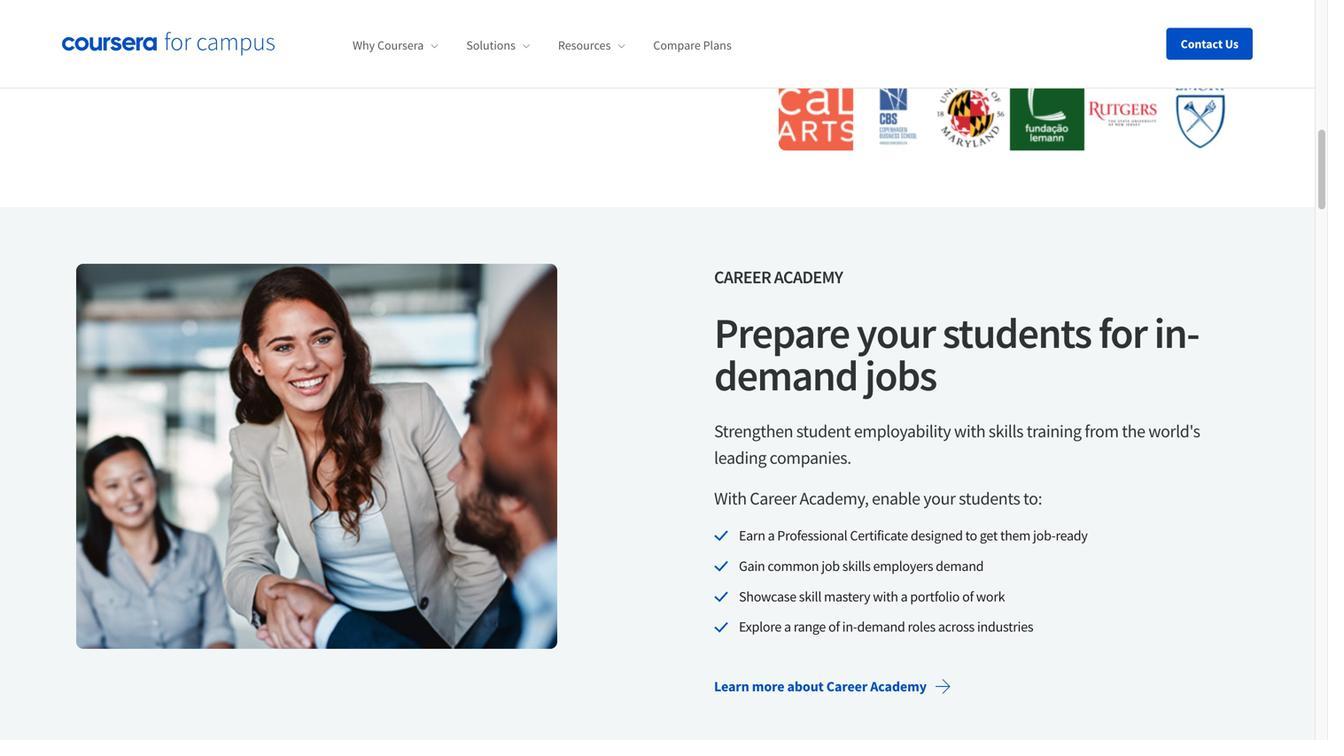 Task type: locate. For each thing, give the bounding box(es) containing it.
portfolio
[[910, 588, 960, 606]]

explore a range of in-demand roles across industries
[[739, 619, 1033, 636]]

0 vertical spatial with
[[954, 420, 985, 443]]

academy,
[[800, 488, 869, 510]]

job
[[822, 558, 840, 575]]

student
[[796, 420, 851, 443]]

1 horizontal spatial in-
[[1154, 307, 1199, 360]]

skill
[[799, 588, 821, 606]]

a right the earn
[[768, 527, 775, 545]]

0 vertical spatial academy
[[774, 266, 843, 288]]

career
[[714, 266, 771, 288], [750, 488, 796, 510], [827, 678, 868, 696]]

0 vertical spatial your
[[857, 307, 935, 360]]

contact us
[[1181, 36, 1239, 52]]

demand up strengthen
[[714, 349, 858, 402]]

1 horizontal spatial skills
[[989, 420, 1024, 443]]

2 vertical spatial a
[[784, 619, 791, 636]]

2 vertical spatial demand
[[857, 619, 905, 636]]

across
[[938, 619, 975, 636]]

0 vertical spatial a
[[768, 527, 775, 545]]

students
[[942, 307, 1091, 360], [959, 488, 1020, 510]]

why coursera
[[353, 37, 424, 53]]

demand inside the prepare your students for in- demand jobs
[[714, 349, 858, 402]]

ready
[[1056, 527, 1088, 545]]

showcase
[[739, 588, 796, 606]]

1 vertical spatial in-
[[842, 619, 857, 636]]

demand down showcase skill mastery with a portfolio of work
[[857, 619, 905, 636]]

career right "about"
[[827, 678, 868, 696]]

academy down explore a range of in-demand roles across industries
[[870, 678, 927, 696]]

1 vertical spatial skills
[[842, 558, 871, 575]]

0 horizontal spatial skills
[[842, 558, 871, 575]]

career up prepare
[[714, 266, 771, 288]]

work
[[976, 588, 1005, 606]]

0 vertical spatial of
[[962, 588, 974, 606]]

your
[[857, 307, 935, 360], [923, 488, 956, 510]]

solutions link
[[466, 37, 530, 53]]

in- right for
[[1154, 307, 1199, 360]]

resources
[[558, 37, 611, 53]]

contact us button
[[1167, 28, 1253, 60]]

about
[[787, 678, 824, 696]]

1 vertical spatial students
[[959, 488, 1020, 510]]

from
[[1085, 420, 1119, 443]]

learn more about career academy
[[714, 678, 927, 696]]

demand
[[714, 349, 858, 402], [936, 558, 984, 575], [857, 619, 905, 636]]

1 horizontal spatial academy
[[870, 678, 927, 696]]

with right employability on the bottom right of the page
[[954, 420, 985, 443]]

of
[[962, 588, 974, 606], [828, 619, 840, 636]]

in- for for
[[1154, 307, 1199, 360]]

0 vertical spatial skills
[[989, 420, 1024, 443]]

with
[[954, 420, 985, 443], [873, 588, 898, 606]]

skills
[[989, 420, 1024, 443], [842, 558, 871, 575]]

in-
[[1154, 307, 1199, 360], [842, 619, 857, 636]]

strengthen student employability with skills training from the world's leading companies.
[[714, 420, 1200, 469]]

of left work
[[962, 588, 974, 606]]

1 vertical spatial with
[[873, 588, 898, 606]]

with up explore a range of in-demand roles across industries
[[873, 588, 898, 606]]

strengthen
[[714, 420, 793, 443]]

skills inside the strengthen student employability with skills training from the world's leading companies.
[[989, 420, 1024, 443]]

compare plans link
[[653, 37, 732, 53]]

a left range
[[784, 619, 791, 636]]

1 vertical spatial of
[[828, 619, 840, 636]]

career right with at the bottom right
[[750, 488, 796, 510]]

0 horizontal spatial academy
[[774, 266, 843, 288]]

demand for roles
[[857, 619, 905, 636]]

roles
[[908, 619, 936, 636]]

1 vertical spatial academy
[[870, 678, 927, 696]]

coursera
[[377, 37, 424, 53]]

with career academy, enable your students to:
[[714, 488, 1042, 510]]

get
[[980, 527, 998, 545]]

a
[[768, 527, 775, 545], [901, 588, 908, 606], [784, 619, 791, 636]]

to:
[[1023, 488, 1042, 510]]

in- down mastery
[[842, 619, 857, 636]]

a for professional
[[768, 527, 775, 545]]

1 horizontal spatial with
[[954, 420, 985, 443]]

demand down to
[[936, 558, 984, 575]]

1 horizontal spatial of
[[962, 588, 974, 606]]

skills left training in the bottom right of the page
[[989, 420, 1024, 443]]

coursera for campus image
[[62, 32, 275, 56]]

showcase skill mastery with a portfolio of work
[[739, 588, 1005, 606]]

why coursera link
[[353, 37, 438, 53]]

gain common job skills employers demand
[[739, 558, 984, 575]]

0 horizontal spatial a
[[768, 527, 775, 545]]

0 vertical spatial students
[[942, 307, 1091, 360]]

with inside the strengthen student employability with skills training from the world's leading companies.
[[954, 420, 985, 443]]

1 vertical spatial career
[[750, 488, 796, 510]]

prepare your students for in- demand jobs
[[714, 307, 1199, 402]]

in- inside the prepare your students for in- demand jobs
[[1154, 307, 1199, 360]]

0 vertical spatial in-
[[1154, 307, 1199, 360]]

of right range
[[828, 619, 840, 636]]

academy up prepare
[[774, 266, 843, 288]]

1 vertical spatial a
[[901, 588, 908, 606]]

a down employers
[[901, 588, 908, 606]]

enable
[[872, 488, 920, 510]]

skills right job
[[842, 558, 871, 575]]

2 horizontal spatial a
[[901, 588, 908, 606]]

1 vertical spatial demand
[[936, 558, 984, 575]]

0 horizontal spatial in-
[[842, 619, 857, 636]]

c4c career academy image
[[76, 264, 557, 649]]

0 vertical spatial demand
[[714, 349, 858, 402]]

your inside the prepare your students for in- demand jobs
[[857, 307, 935, 360]]

academy
[[774, 266, 843, 288], [870, 678, 927, 696]]

1 horizontal spatial a
[[784, 619, 791, 636]]

0 horizontal spatial with
[[873, 588, 898, 606]]

students inside the prepare your students for in- demand jobs
[[942, 307, 1091, 360]]



Task type: vqa. For each thing, say whether or not it's contained in the screenshot.
name home page | Coursera ICON
no



Task type: describe. For each thing, give the bounding box(es) containing it.
prepare
[[714, 307, 849, 360]]

employers
[[873, 558, 933, 575]]

us
[[1225, 36, 1239, 52]]

resources link
[[558, 37, 625, 53]]

contact
[[1181, 36, 1223, 52]]

demand for jobs
[[714, 349, 858, 402]]

0 horizontal spatial of
[[828, 619, 840, 636]]

explore
[[739, 619, 782, 636]]

the
[[1122, 420, 1145, 443]]

to
[[965, 527, 977, 545]]

2 vertical spatial career
[[827, 678, 868, 696]]

employability
[[854, 420, 951, 443]]

earn
[[739, 527, 765, 545]]

solutions
[[466, 37, 516, 53]]

common
[[768, 558, 819, 575]]

jobs
[[865, 349, 936, 402]]

plans
[[703, 37, 732, 53]]

with for skills
[[954, 420, 985, 443]]

job-
[[1033, 527, 1056, 545]]

0 vertical spatial career
[[714, 266, 771, 288]]

with
[[714, 488, 747, 510]]

range
[[794, 619, 826, 636]]

with for a
[[873, 588, 898, 606]]

learn
[[714, 678, 749, 696]]

leading
[[714, 447, 766, 469]]

companies.
[[770, 447, 851, 469]]

more
[[752, 678, 785, 696]]

earn a professional certificate designed to get them job-ready
[[739, 527, 1088, 545]]

designed
[[911, 527, 963, 545]]

for
[[1099, 307, 1147, 360]]

gain
[[739, 558, 765, 575]]

a for range
[[784, 619, 791, 636]]

industries
[[977, 619, 1033, 636]]

professional
[[777, 527, 847, 545]]

them
[[1000, 527, 1031, 545]]

compare
[[653, 37, 701, 53]]

certificate
[[850, 527, 908, 545]]

learn more about career academy link
[[700, 666, 966, 708]]

world's
[[1149, 420, 1200, 443]]

why
[[353, 37, 375, 53]]

mastery
[[824, 588, 870, 606]]

compare plans
[[653, 37, 732, 53]]

career academy
[[714, 266, 843, 288]]

in- for of
[[842, 619, 857, 636]]

training
[[1027, 420, 1082, 443]]

1 vertical spatial your
[[923, 488, 956, 510]]



